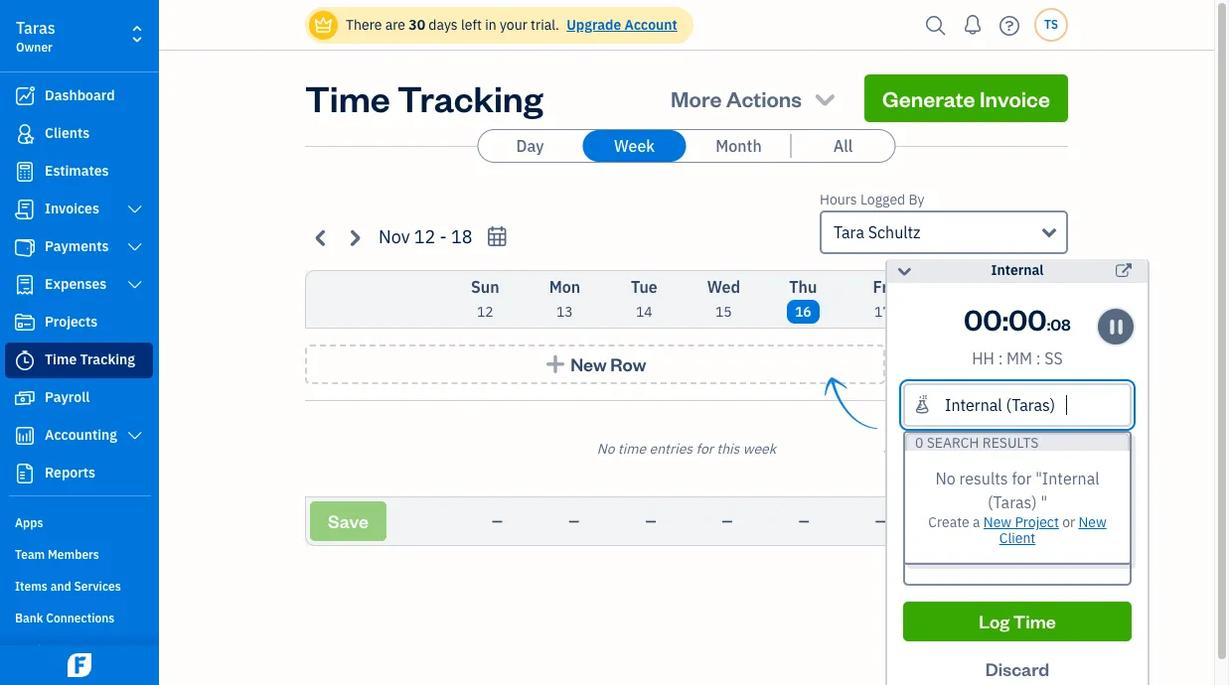 Task type: vqa. For each thing, say whether or not it's contained in the screenshot.


Task type: locate. For each thing, give the bounding box(es) containing it.
week right this
[[743, 440, 776, 458]]

1 vertical spatial results
[[960, 469, 1008, 489]]

add
[[885, 417, 917, 440]]

new row
[[571, 353, 646, 376]]

12 for nov
[[414, 226, 436, 248]]

0 horizontal spatial 18
[[451, 226, 473, 248]]

week
[[614, 136, 655, 156]]

mon 13
[[549, 277, 581, 321]]

chevron large down image inside the expenses link
[[126, 277, 144, 293]]

1 vertical spatial no
[[936, 469, 956, 489]]

0 vertical spatial no
[[597, 440, 615, 458]]

main element
[[0, 0, 224, 686]]

8 — from the left
[[1022, 513, 1033, 531]]

taras
[[16, 18, 55, 38]]

more actions
[[671, 84, 802, 112]]

row
[[936, 417, 963, 440]]

week down to
[[952, 441, 990, 464]]

generate invoice
[[883, 84, 1051, 112]]

tracking down projects link
[[80, 351, 135, 369]]

items and services
[[15, 579, 121, 594]]

items and services link
[[5, 571, 153, 601]]

chevron large down image for accounting
[[126, 428, 144, 444]]

0 vertical spatial tracking
[[397, 75, 543, 121]]

1 vertical spatial 12
[[477, 303, 494, 321]]

18 inside sat 18
[[954, 303, 971, 321]]

there
[[346, 16, 382, 34]]

generate invoice button
[[865, 75, 1068, 122]]

project
[[1015, 514, 1059, 532]]

account
[[625, 16, 678, 34]]

tue 14
[[631, 277, 658, 321]]

to
[[968, 417, 983, 440]]

2 horizontal spatial for
[[1012, 469, 1032, 489]]

clients link
[[5, 116, 153, 152]]

new client button
[[1000, 514, 1107, 548]]

time tracking link
[[5, 343, 153, 379]]

tracking inside main element
[[80, 351, 135, 369]]

previous week image
[[310, 226, 333, 249]]

your inside add a row to log time for your week
[[912, 441, 948, 464]]

1 vertical spatial chevron large down image
[[126, 277, 144, 293]]

tara
[[834, 223, 865, 243]]

1 vertical spatial time
[[45, 351, 77, 369]]

apps
[[15, 516, 43, 531]]

and
[[50, 579, 71, 594]]

1 chevron large down image from the top
[[126, 202, 144, 218]]

new right plus image
[[571, 353, 607, 376]]

team
[[15, 548, 45, 563]]

time right log
[[1014, 417, 1051, 440]]

all
[[834, 136, 853, 156]]

no left entries
[[597, 440, 615, 458]]

reports
[[45, 464, 95, 482]]

tara schultz
[[834, 223, 921, 243]]

day link
[[479, 130, 582, 162]]

start timer image
[[968, 355, 990, 375]]

1 horizontal spatial 12
[[477, 303, 494, 321]]

members
[[48, 548, 99, 563]]

0 horizontal spatial new
[[571, 353, 607, 376]]

0 horizontal spatial tracking
[[80, 351, 135, 369]]

—
[[492, 513, 503, 531], [569, 513, 580, 531], [645, 513, 656, 531], [722, 513, 733, 531], [799, 513, 810, 531], [875, 513, 886, 531], [952, 513, 963, 531], [1022, 513, 1033, 531]]

report image
[[13, 464, 37, 484]]

thu
[[789, 277, 817, 297]]

0 vertical spatial 18
[[451, 226, 473, 248]]

for down add
[[885, 441, 908, 464]]

1 — from the left
[[492, 513, 503, 531]]

0 horizontal spatial your
[[500, 16, 528, 34]]

chevron large down image
[[126, 202, 144, 218], [126, 277, 144, 293], [126, 428, 144, 444]]

: left the ss at the right of page
[[1036, 349, 1041, 369]]

1 vertical spatial your
[[912, 441, 948, 464]]

create
[[929, 514, 970, 532]]

0 horizontal spatial week
[[743, 440, 776, 458]]

0 horizontal spatial time
[[45, 351, 77, 369]]

month
[[716, 136, 762, 156]]

1 horizontal spatial tracking
[[397, 75, 543, 121]]

00
[[964, 300, 1002, 338], [1009, 300, 1047, 338]]

no inside no results for "internal (taras)   "
[[936, 469, 956, 489]]

1 horizontal spatial time tracking
[[305, 75, 543, 121]]

ss
[[1045, 349, 1063, 369]]

tracking
[[397, 75, 543, 121], [80, 351, 135, 369]]

1 horizontal spatial week
[[952, 441, 990, 464]]

12
[[414, 226, 436, 248], [477, 303, 494, 321]]

invoice image
[[13, 200, 37, 220]]

18
[[451, 226, 473, 248], [954, 303, 971, 321]]

0 horizontal spatial a
[[921, 417, 931, 440]]

client image
[[13, 124, 37, 144]]

project image
[[13, 313, 37, 333]]

for inside no results for "internal (taras)   "
[[1012, 469, 1032, 489]]

schultz
[[868, 223, 921, 243]]

0 horizontal spatial time
[[618, 440, 646, 458]]

time tracking down 30
[[305, 75, 543, 121]]

no for no results for "internal (taras)   "
[[936, 469, 956, 489]]

in
[[485, 16, 497, 34]]

estimates link
[[5, 154, 153, 190]]

or
[[1063, 514, 1075, 532]]

chevron large down image for invoices
[[126, 202, 144, 218]]

1 horizontal spatial your
[[912, 441, 948, 464]]

time down the there
[[305, 75, 390, 121]]

1 horizontal spatial 00
[[1009, 300, 1047, 338]]

chevron large down image down chevron large down icon
[[126, 277, 144, 293]]

log
[[987, 417, 1009, 440]]

expenses
[[45, 275, 107, 293]]

00 : 00 : 08
[[964, 300, 1071, 338]]

sun 12
[[471, 277, 500, 321]]

new inside "new client"
[[1079, 514, 1107, 532]]

tracking down left
[[397, 75, 543, 121]]

0 horizontal spatial no
[[597, 440, 615, 458]]

payments link
[[5, 230, 153, 265]]

time
[[1014, 417, 1051, 440], [618, 440, 646, 458]]

1 horizontal spatial 18
[[954, 303, 971, 321]]

hours logged by
[[820, 191, 925, 209]]

2 horizontal spatial time
[[1014, 610, 1056, 633]]

for
[[696, 440, 714, 458], [885, 441, 908, 464], [1012, 469, 1032, 489]]

plus image
[[544, 355, 567, 375]]

2 horizontal spatial new
[[1079, 514, 1107, 532]]

crown image
[[313, 14, 334, 35]]

no results for "internal (taras)   "
[[936, 469, 1100, 513]]

a for create
[[973, 514, 980, 532]]

new down (taras)
[[984, 514, 1012, 532]]

dashboard link
[[5, 79, 153, 114]]

accounting
[[45, 426, 117, 444]]

1 vertical spatial a
[[973, 514, 980, 532]]

0 horizontal spatial 00
[[964, 300, 1002, 338]]

chevron large down image inside accounting link
[[126, 428, 144, 444]]

discard
[[986, 658, 1050, 681]]

12 inside sun 12
[[477, 303, 494, 321]]

no time entries for this week
[[597, 440, 776, 458]]

a for add
[[921, 417, 931, 440]]

1 vertical spatial tracking
[[80, 351, 135, 369]]

1 vertical spatial 18
[[954, 303, 971, 321]]

new inside new row button
[[571, 353, 607, 376]]

1 horizontal spatial for
[[885, 441, 908, 464]]

Add a client or project text field
[[905, 386, 1130, 425]]

go to help image
[[994, 10, 1026, 40]]

row
[[611, 353, 646, 376]]

0 vertical spatial 12
[[414, 226, 436, 248]]

2 chevron large down image from the top
[[126, 277, 144, 293]]

0 vertical spatial a
[[921, 417, 931, 440]]

your
[[500, 16, 528, 34], [912, 441, 948, 464]]

18 right -
[[451, 226, 473, 248]]

week
[[743, 440, 776, 458], [952, 441, 990, 464]]

1 horizontal spatial a
[[973, 514, 980, 532]]

results down 0 search results
[[960, 469, 1008, 489]]

invoices
[[45, 200, 99, 218]]

12 down sun
[[477, 303, 494, 321]]

: up the ss at the right of page
[[1047, 314, 1051, 335]]

1 vertical spatial time tracking
[[45, 351, 135, 369]]

0 horizontal spatial time tracking
[[45, 351, 135, 369]]

00 down sat
[[964, 300, 1002, 338]]

2 vertical spatial chevron large down image
[[126, 428, 144, 444]]

for inside add a row to log time for your week
[[885, 441, 908, 464]]

6 — from the left
[[875, 513, 886, 531]]

your down row
[[912, 441, 948, 464]]

a left row
[[921, 417, 931, 440]]

fri
[[873, 277, 893, 297]]

bank
[[15, 611, 43, 626]]

0 vertical spatial chevron large down image
[[126, 202, 144, 218]]

add a row to log time for your week
[[885, 417, 1051, 464]]

chevron large down image up chevron large down icon
[[126, 202, 144, 218]]

2 vertical spatial time
[[1014, 610, 1056, 633]]

0 horizontal spatial 12
[[414, 226, 436, 248]]

projects
[[45, 313, 98, 331]]

chevron large down image for expenses
[[126, 277, 144, 293]]

a inside add a row to log time for your week
[[921, 417, 931, 440]]

time right timer image
[[45, 351, 77, 369]]

time right log
[[1014, 610, 1056, 633]]

12 left -
[[414, 226, 436, 248]]

open in new window image
[[1116, 259, 1132, 283]]

your right the in
[[500, 16, 528, 34]]

1 horizontal spatial no
[[936, 469, 956, 489]]

results down add a client or project text box
[[983, 434, 1039, 452]]

payroll link
[[5, 381, 153, 416]]

5 — from the left
[[799, 513, 810, 531]]

:
[[1002, 300, 1009, 338], [1047, 314, 1051, 335], [998, 349, 1003, 369], [1036, 349, 1041, 369]]

time left entries
[[618, 440, 646, 458]]

00 left 08
[[1009, 300, 1047, 338]]

time
[[305, 75, 390, 121], [45, 351, 77, 369], [1014, 610, 1056, 633]]

1 horizontal spatial time
[[305, 75, 390, 121]]

18 down sat
[[954, 303, 971, 321]]

hh
[[972, 349, 995, 369]]

chevron large down image right accounting
[[126, 428, 144, 444]]

a inside list box
[[973, 514, 980, 532]]

items
[[15, 579, 48, 594]]

3 chevron large down image from the top
[[126, 428, 144, 444]]

for up (taras)
[[1012, 469, 1032, 489]]

a
[[921, 417, 931, 440], [973, 514, 980, 532]]

time inside button
[[1014, 610, 1056, 633]]

chart image
[[13, 426, 37, 446]]

1 horizontal spatial time
[[1014, 417, 1051, 440]]

chevrondown image
[[811, 84, 839, 112]]

dashboard
[[45, 86, 115, 104]]

no down search on the bottom right of page
[[936, 469, 956, 489]]

nov 12 - 18
[[379, 226, 473, 248]]

new right or
[[1079, 514, 1107, 532]]

0 vertical spatial your
[[500, 16, 528, 34]]

are
[[385, 16, 405, 34]]

4 — from the left
[[722, 513, 733, 531]]

chevron large down image
[[126, 240, 144, 255]]

more actions button
[[661, 75, 849, 122]]

collapse timer details image
[[895, 259, 914, 283]]

clients
[[45, 124, 90, 142]]

settings image
[[15, 642, 153, 658]]

money image
[[13, 389, 37, 408]]

chevron large down image inside the invoices link
[[126, 202, 144, 218]]

0 vertical spatial time tracking
[[305, 75, 543, 121]]

no
[[597, 440, 615, 458], [936, 469, 956, 489]]

for left this
[[696, 440, 714, 458]]

time tracking down projects link
[[45, 351, 135, 369]]

ts
[[1044, 17, 1059, 32]]

a right create on the right bottom of the page
[[973, 514, 980, 532]]



Task type: describe. For each thing, give the bounding box(es) containing it.
results inside no results for "internal (taras)   "
[[960, 469, 1008, 489]]

sun
[[471, 277, 500, 297]]

bank connections link
[[5, 603, 153, 633]]

timer image
[[13, 351, 37, 371]]

by
[[909, 191, 925, 209]]

payments
[[45, 238, 109, 255]]

mm
[[1007, 349, 1033, 369]]

no for no time entries for this week
[[597, 440, 615, 458]]

actions
[[726, 84, 802, 112]]

tue
[[631, 277, 658, 297]]

log time
[[979, 610, 1056, 633]]

2 — from the left
[[569, 513, 580, 531]]

3 — from the left
[[645, 513, 656, 531]]

team members
[[15, 548, 99, 563]]

new for new client
[[1079, 514, 1107, 532]]

week inside add a row to log time for your week
[[952, 441, 990, 464]]

12 for sun
[[477, 303, 494, 321]]

wed
[[707, 277, 741, 297]]

payroll
[[45, 389, 90, 406]]

1 horizontal spatial new
[[984, 514, 1012, 532]]

time inside add a row to log time for your week
[[1014, 417, 1051, 440]]

choose a date image
[[486, 226, 509, 248]]

all link
[[792, 130, 895, 162]]

mon
[[549, 277, 581, 297]]

new for new row
[[571, 353, 607, 376]]

log
[[979, 610, 1010, 633]]

hh : mm : ss
[[972, 349, 1063, 369]]

13
[[557, 303, 573, 321]]

-
[[440, 226, 447, 248]]

new row button
[[305, 345, 886, 385]]

"internal
[[1036, 469, 1100, 489]]

entries
[[649, 440, 693, 458]]

freshbooks image
[[64, 654, 95, 678]]

: up hh : mm : ss
[[1002, 300, 1009, 338]]

this
[[717, 440, 740, 458]]

notifications image
[[957, 5, 989, 45]]

wed 15
[[707, 277, 741, 321]]

generate
[[883, 84, 976, 112]]

estimate image
[[13, 162, 37, 182]]

0
[[915, 434, 924, 452]]

nov
[[379, 226, 410, 248]]

7 — from the left
[[952, 513, 963, 531]]

(taras)
[[988, 493, 1037, 513]]

expense image
[[13, 275, 37, 295]]

08
[[1051, 314, 1071, 335]]

dashboard image
[[13, 86, 37, 106]]

new project button
[[984, 514, 1059, 532]]

0 vertical spatial time
[[305, 75, 390, 121]]

new client
[[1000, 514, 1107, 548]]

: right hh
[[998, 349, 1003, 369]]

accounting link
[[5, 418, 153, 454]]

ts button
[[1035, 8, 1068, 42]]

logged
[[861, 191, 906, 209]]

week link
[[583, 130, 686, 162]]

16
[[795, 303, 812, 321]]

0 search results
[[915, 434, 1039, 452]]

more
[[671, 84, 722, 112]]

search
[[927, 434, 979, 452]]

month link
[[687, 130, 791, 162]]

estimates
[[45, 162, 109, 180]]

time tracking inside main element
[[45, 351, 135, 369]]

17
[[875, 303, 891, 321]]

payment image
[[13, 238, 37, 257]]

tara schultz button
[[820, 211, 1068, 254]]

create a new project or
[[929, 514, 1075, 532]]

invoice
[[980, 84, 1051, 112]]

14
[[636, 303, 653, 321]]

sat 18
[[950, 277, 975, 321]]

days
[[429, 16, 458, 34]]

taras owner
[[16, 18, 55, 55]]

invoices link
[[5, 192, 153, 228]]

time inside main element
[[45, 351, 77, 369]]

1 00 from the left
[[964, 300, 1002, 338]]

upgrade account link
[[563, 16, 678, 34]]

hours
[[820, 191, 857, 209]]

thu 16
[[789, 277, 817, 321]]

0 horizontal spatial for
[[696, 440, 714, 458]]

2 00 from the left
[[1009, 300, 1047, 338]]

left
[[461, 16, 482, 34]]

upgrade
[[567, 16, 621, 34]]

sat
[[950, 277, 975, 297]]

apps link
[[5, 508, 153, 538]]

next week image
[[343, 226, 366, 249]]

fri 17
[[873, 277, 893, 321]]

: inside the 00 : 00 : 08
[[1047, 314, 1051, 335]]

connections
[[46, 611, 115, 626]]

pause timer image
[[1103, 315, 1130, 339]]

bank connections
[[15, 611, 115, 626]]

What are you working on? text field
[[903, 487, 1132, 586]]

no results for "internal (taras)   " list box
[[905, 451, 1130, 564]]

15
[[716, 303, 732, 321]]

discard button
[[903, 650, 1132, 686]]

trial.
[[531, 16, 559, 34]]

search image
[[920, 10, 952, 40]]

0 vertical spatial results
[[983, 434, 1039, 452]]



